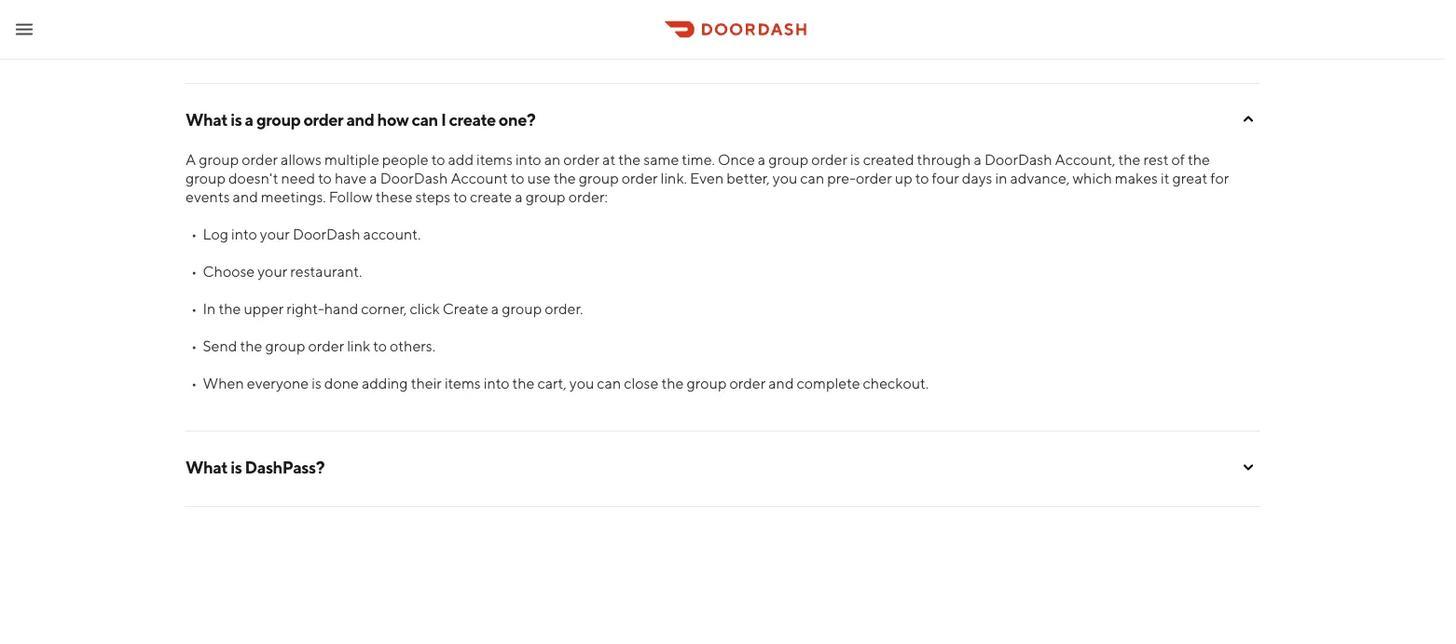 Task type: describe. For each thing, give the bounding box(es) containing it.
once
[[718, 151, 755, 168]]

adding
[[362, 374, 408, 392]]

1 vertical spatial your
[[258, 262, 287, 280]]

use
[[527, 169, 551, 187]]

checkout.
[[863, 374, 929, 392]]

•  log
[[191, 225, 229, 243]]

group up allows
[[256, 109, 301, 129]]

in
[[995, 169, 1008, 187]]

the right close
[[662, 374, 684, 392]]

to right up
[[915, 169, 929, 187]]

order down "created"
[[856, 169, 892, 187]]

and inside a group order allows multiple people to add items into an order at the same time. once a group order is created through a doordash account, the rest of the group doesn't need to have a doordash account to use the group order link. even better, you can pre-order up to four days in advance, which makes it great for events and meetings. follow these steps to create a group order:
[[233, 188, 258, 206]]

•  in
[[191, 300, 216, 318]]

1 horizontal spatial can
[[597, 374, 621, 392]]

it
[[1161, 169, 1170, 187]]

to left the use
[[511, 169, 525, 187]]

group right a
[[199, 151, 239, 168]]

advance,
[[1010, 169, 1070, 187]]

created
[[863, 151, 914, 168]]

account,
[[1055, 151, 1116, 168]]

these
[[376, 188, 413, 206]]

the up makes
[[1118, 151, 1141, 168]]

order up doesn't
[[242, 151, 278, 168]]

done
[[324, 374, 359, 392]]

order left complete
[[730, 374, 766, 392]]

account.
[[363, 225, 421, 243]]

multiple
[[324, 151, 379, 168]]

complete
[[797, 374, 860, 392]]

meetings.
[[261, 188, 326, 206]]

what for what is dashpass?
[[186, 457, 228, 477]]

of
[[1172, 151, 1185, 168]]

up
[[895, 169, 913, 187]]

•  choose your restaurant.
[[186, 262, 362, 280]]

to down 'account'
[[453, 188, 467, 206]]

create inside a group order allows multiple people to add items into an order at the same time. once a group order is created through a doordash account, the rest of the group doesn't need to have a doordash account to use the group order link. even better, you can pre-order up to four days in advance, which makes it great for events and meetings. follow these steps to create a group order:
[[470, 188, 512, 206]]

2 horizontal spatial doordash
[[985, 151, 1052, 168]]

account
[[451, 169, 508, 187]]

1 vertical spatial items
[[445, 374, 481, 392]]

how
[[377, 109, 409, 129]]

the right •  in
[[219, 300, 241, 318]]

allows
[[281, 151, 322, 168]]

which
[[1073, 169, 1112, 187]]

dashpass?
[[245, 457, 325, 477]]

order left the at
[[563, 151, 600, 168]]

•  log into your doordash account.
[[186, 225, 421, 243]]

1 vertical spatial into
[[231, 225, 257, 243]]

what is a group order and how can i create one?
[[186, 109, 536, 129]]

right-
[[287, 300, 324, 318]]

to right the 'link'
[[373, 337, 387, 355]]

1 horizontal spatial doordash
[[380, 169, 448, 187]]

is up doesn't
[[231, 109, 242, 129]]

great
[[1173, 169, 1208, 187]]

the up great
[[1188, 151, 1210, 168]]

order left the 'link'
[[308, 337, 344, 355]]

group up events
[[186, 169, 226, 187]]

their
[[411, 374, 442, 392]]

2 vertical spatial into
[[484, 374, 510, 392]]

for
[[1211, 169, 1229, 187]]

click
[[410, 300, 440, 318]]

a right create
[[491, 300, 499, 318]]

at
[[602, 151, 616, 168]]

four
[[932, 169, 959, 187]]

a up days
[[974, 151, 982, 168]]

rest
[[1144, 151, 1169, 168]]

order down same
[[622, 169, 658, 187]]

is left done
[[312, 374, 321, 392]]

add
[[448, 151, 474, 168]]



Task type: locate. For each thing, give the bounding box(es) containing it.
group left order. on the left of page
[[502, 300, 542, 318]]

2 vertical spatial doordash
[[293, 225, 360, 243]]

a left order: at the left top of page
[[515, 188, 523, 206]]

group
[[256, 109, 301, 129], [199, 151, 239, 168], [769, 151, 809, 168], [186, 169, 226, 187], [579, 169, 619, 187], [526, 188, 566, 206], [502, 300, 542, 318], [265, 337, 305, 355], [687, 374, 727, 392]]

•  when everyone is done adding their items into the cart, you can close the group order and complete checkout.
[[186, 374, 929, 392]]

have
[[335, 169, 367, 187]]

upper
[[244, 300, 284, 318]]

better,
[[727, 169, 770, 187]]

open menu image
[[13, 18, 35, 41]]

people
[[382, 151, 429, 168]]

1 vertical spatial you
[[570, 374, 594, 392]]

the down the an at the left top of page
[[554, 169, 576, 187]]

0 vertical spatial items
[[477, 151, 513, 168]]

one?
[[499, 109, 536, 129]]

2 horizontal spatial can
[[800, 169, 825, 187]]

your up upper
[[258, 262, 287, 280]]

restaurant.
[[290, 262, 362, 280]]

can left i
[[412, 109, 438, 129]]

into inside a group order allows multiple people to add items into an order at the same time. once a group order is created through a doordash account, the rest of the group doesn't need to have a doordash account to use the group order link. even better, you can pre-order up to four days in advance, which makes it great for events and meetings. follow these steps to create a group order:
[[516, 151, 541, 168]]

you right cart,
[[570, 374, 594, 392]]

group down the at
[[579, 169, 619, 187]]

into right •  log in the top of the page
[[231, 225, 257, 243]]

you
[[773, 169, 798, 187], [570, 374, 594, 392]]

items
[[477, 151, 513, 168], [445, 374, 481, 392]]

your
[[260, 225, 290, 243], [258, 262, 287, 280]]

0 vertical spatial you
[[773, 169, 798, 187]]

others.
[[390, 337, 436, 355]]

what for what is a group order and how can i create one?
[[186, 109, 228, 129]]

2 what from the top
[[186, 457, 228, 477]]

2 horizontal spatial and
[[769, 374, 794, 392]]

makes
[[1115, 169, 1158, 187]]

can
[[412, 109, 438, 129], [800, 169, 825, 187], [597, 374, 621, 392]]

need
[[281, 169, 315, 187]]

into up the use
[[516, 151, 541, 168]]

0 vertical spatial your
[[260, 225, 290, 243]]

1 vertical spatial can
[[800, 169, 825, 187]]

0 horizontal spatial doordash
[[293, 225, 360, 243]]

a right 'have'
[[370, 169, 377, 187]]

hand
[[324, 300, 358, 318]]

order:
[[568, 188, 608, 206]]

is left dashpass?
[[231, 457, 242, 477]]

through
[[917, 151, 971, 168]]

•  send the group order link to others.
[[186, 337, 436, 355]]

0 vertical spatial create
[[449, 109, 496, 129]]

pre-
[[827, 169, 856, 187]]

link
[[347, 337, 370, 355]]

a group order allows multiple people to add items into an order at the same time. once a group order is created through a doordash account, the rest of the group doesn't need to have a doordash account to use the group order link. even better, you can pre-order up to four days in advance, which makes it great for events and meetings. follow these steps to create a group order:
[[186, 151, 1229, 206]]

your up •  choose your restaurant.
[[260, 225, 290, 243]]

the right the at
[[618, 151, 641, 168]]

items up 'account'
[[477, 151, 513, 168]]

and left how
[[346, 109, 374, 129]]

steps
[[415, 188, 451, 206]]

0 vertical spatial can
[[412, 109, 438, 129]]

0 vertical spatial doordash
[[985, 151, 1052, 168]]

is
[[231, 109, 242, 129], [850, 151, 860, 168], [312, 374, 321, 392], [231, 457, 242, 477]]

•  choose
[[191, 262, 255, 280]]

group right close
[[687, 374, 727, 392]]

1 vertical spatial what
[[186, 457, 228, 477]]

•  send
[[191, 337, 237, 355]]

days
[[962, 169, 993, 187]]

doordash down people
[[380, 169, 448, 187]]

what up a
[[186, 109, 228, 129]]

same
[[644, 151, 679, 168]]

0 horizontal spatial and
[[233, 188, 258, 206]]

group down the use
[[526, 188, 566, 206]]

is up pre-
[[850, 151, 860, 168]]

0 vertical spatial and
[[346, 109, 374, 129]]

and down doesn't
[[233, 188, 258, 206]]

close
[[624, 374, 659, 392]]

doesn't
[[228, 169, 278, 187]]

0 vertical spatial into
[[516, 151, 541, 168]]

1 vertical spatial doordash
[[380, 169, 448, 187]]

1 horizontal spatial and
[[346, 109, 374, 129]]

everyone
[[247, 374, 309, 392]]

to
[[432, 151, 445, 168], [318, 169, 332, 187], [511, 169, 525, 187], [915, 169, 929, 187], [453, 188, 467, 206], [373, 337, 387, 355]]

a up doesn't
[[245, 109, 253, 129]]

corner,
[[361, 300, 407, 318]]

events
[[186, 188, 230, 206]]

into
[[516, 151, 541, 168], [231, 225, 257, 243], [484, 374, 510, 392]]

•  when
[[191, 374, 244, 392]]

to left add at the left
[[432, 151, 445, 168]]

a up better,
[[758, 151, 766, 168]]

the left cart,
[[512, 374, 535, 392]]

1 horizontal spatial into
[[484, 374, 510, 392]]

create right i
[[449, 109, 496, 129]]

a
[[245, 109, 253, 129], [758, 151, 766, 168], [974, 151, 982, 168], [370, 169, 377, 187], [515, 188, 523, 206], [491, 300, 499, 318]]

time.
[[682, 151, 715, 168]]

into left cart,
[[484, 374, 510, 392]]

doordash up in
[[985, 151, 1052, 168]]

can left close
[[597, 374, 621, 392]]

what left dashpass?
[[186, 457, 228, 477]]

you right better,
[[773, 169, 798, 187]]

2 horizontal spatial into
[[516, 151, 541, 168]]

the right •  send
[[240, 337, 262, 355]]

0 horizontal spatial can
[[412, 109, 438, 129]]

you inside a group order allows multiple people to add items into an order at the same time. once a group order is created through a doordash account, the rest of the group doesn't need to have a doordash account to use the group order link. even better, you can pre-order up to four days in advance, which makes it great for events and meetings. follow these steps to create a group order:
[[773, 169, 798, 187]]

order
[[303, 109, 343, 129], [242, 151, 278, 168], [563, 151, 600, 168], [811, 151, 848, 168], [622, 169, 658, 187], [856, 169, 892, 187], [308, 337, 344, 355], [730, 374, 766, 392]]

1 what from the top
[[186, 109, 228, 129]]

i
[[441, 109, 446, 129]]

create
[[443, 300, 488, 318]]

items right their
[[445, 374, 481, 392]]

and
[[346, 109, 374, 129], [233, 188, 258, 206], [769, 374, 794, 392]]

order.
[[545, 300, 583, 318]]

2 vertical spatial and
[[769, 374, 794, 392]]

group up better,
[[769, 151, 809, 168]]

order up pre-
[[811, 151, 848, 168]]

group up everyone
[[265, 337, 305, 355]]

doordash
[[985, 151, 1052, 168], [380, 169, 448, 187], [293, 225, 360, 243]]

what is dashpass?
[[186, 457, 325, 477]]

the
[[618, 151, 641, 168], [1118, 151, 1141, 168], [1188, 151, 1210, 168], [554, 169, 576, 187], [219, 300, 241, 318], [240, 337, 262, 355], [512, 374, 535, 392], [662, 374, 684, 392]]

link.
[[661, 169, 687, 187]]

create down 'account'
[[470, 188, 512, 206]]

follow
[[329, 188, 373, 206]]

even
[[690, 169, 724, 187]]

order up allows
[[303, 109, 343, 129]]

1 vertical spatial and
[[233, 188, 258, 206]]

0 horizontal spatial you
[[570, 374, 594, 392]]

items inside a group order allows multiple people to add items into an order at the same time. once a group order is created through a doordash account, the rest of the group doesn't need to have a doordash account to use the group order link. even better, you can pre-order up to four days in advance, which makes it great for events and meetings. follow these steps to create a group order:
[[477, 151, 513, 168]]

cart,
[[538, 374, 567, 392]]

create
[[449, 109, 496, 129], [470, 188, 512, 206]]

an
[[544, 151, 561, 168]]

is inside a group order allows multiple people to add items into an order at the same time. once a group order is created through a doordash account, the rest of the group doesn't need to have a doordash account to use the group order link. even better, you can pre-order up to four days in advance, which makes it great for events and meetings. follow these steps to create a group order:
[[850, 151, 860, 168]]

a
[[186, 151, 196, 168]]

1 vertical spatial create
[[470, 188, 512, 206]]

•  in the upper right-hand corner, click create a group order.
[[186, 300, 583, 318]]

1 horizontal spatial you
[[773, 169, 798, 187]]

and left complete
[[769, 374, 794, 392]]

0 vertical spatial what
[[186, 109, 228, 129]]

what
[[186, 109, 228, 129], [186, 457, 228, 477]]

to left 'have'
[[318, 169, 332, 187]]

can left pre-
[[800, 169, 825, 187]]

doordash up restaurant.
[[293, 225, 360, 243]]

0 horizontal spatial into
[[231, 225, 257, 243]]

can inside a group order allows multiple people to add items into an order at the same time. once a group order is created through a doordash account, the rest of the group doesn't need to have a doordash account to use the group order link. even better, you can pre-order up to four days in advance, which makes it great for events and meetings. follow these steps to create a group order:
[[800, 169, 825, 187]]

2 vertical spatial can
[[597, 374, 621, 392]]



Task type: vqa. For each thing, say whether or not it's contained in the screenshot.
rightmost Infatuation
no



